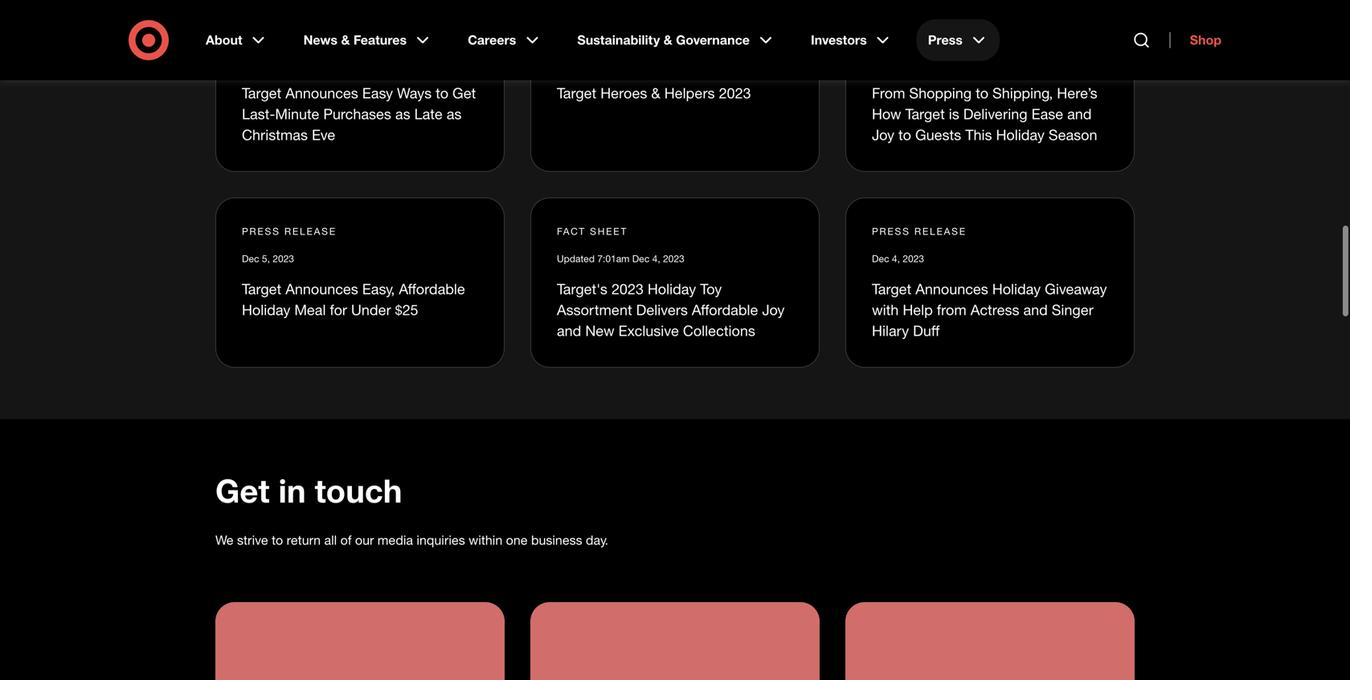 Task type: describe. For each thing, give the bounding box(es) containing it.
target's 2023 holiday toy assortment delivers affordable joy and new exclusive collections
[[557, 281, 785, 340]]

hilary
[[872, 322, 909, 340]]

holiday inside target announces holiday giveaway with help from actress and singer hilary duff
[[993, 281, 1041, 298]]

2023 up the target's 2023 holiday toy assortment delivers affordable joy and new exclusive collections link
[[663, 253, 685, 265]]

touch
[[315, 471, 402, 511]]

eve
[[312, 126, 335, 143]]

from
[[872, 84, 906, 102]]

duff
[[913, 322, 940, 340]]

all
[[324, 533, 337, 549]]

and inside from shopping to shipping, here's how target is delivering ease and joy to guests this holiday season
[[1068, 105, 1092, 123]]

strive
[[237, 533, 268, 549]]

new
[[586, 322, 615, 340]]

actress
[[971, 301, 1020, 319]]

singer
[[1052, 301, 1094, 319]]

collections
[[683, 322, 756, 340]]

2023 right 5,
[[273, 253, 294, 265]]

with
[[872, 301, 899, 319]]

1 horizontal spatial &
[[652, 84, 661, 102]]

announces for actress
[[916, 281, 989, 298]]

& for features
[[341, 32, 350, 48]]

target announces holiday giveaway with help from actress and singer hilary duff
[[872, 281, 1107, 340]]

fact right careers 'link'
[[557, 29, 586, 41]]

2023 up help
[[903, 253, 924, 265]]

giveaway
[[1045, 281, 1107, 298]]

this
[[966, 126, 992, 143]]

fact sheet for target's 2023 holiday toy assortment delivers affordable joy and new exclusive collections
[[557, 225, 628, 238]]

business
[[531, 533, 583, 549]]

exclusive
[[619, 322, 679, 340]]

help
[[903, 301, 933, 319]]

to up the delivering at the right of page
[[976, 84, 989, 102]]

shop link
[[1170, 32, 1222, 48]]

purchases
[[324, 105, 391, 123]]

2023 right helpers at the top
[[719, 84, 751, 102]]

affordable inside target's 2023 holiday toy assortment delivers affordable joy and new exclusive collections
[[692, 301, 758, 319]]

careers
[[468, 32, 516, 48]]

meal
[[295, 301, 326, 319]]

target's
[[557, 281, 608, 298]]

investors link
[[800, 19, 904, 61]]

joy inside from shopping to shipping, here's how target is delivering ease and joy to guests this holiday season
[[872, 126, 895, 143]]

late
[[414, 105, 443, 123]]

we
[[215, 533, 234, 549]]

easy,
[[362, 281, 395, 298]]

target announces holiday giveaway with help from actress and singer hilary duff link
[[872, 281, 1107, 340]]

about
[[206, 32, 242, 48]]

release left features
[[284, 29, 337, 41]]

ease
[[1032, 105, 1064, 123]]

easy
[[362, 84, 393, 102]]

press up 5,
[[242, 225, 280, 238]]

dec 5, 2023
[[242, 253, 294, 265]]

sheet for target's 2023 holiday toy assortment delivers affordable joy and new exclusive collections
[[590, 225, 628, 238]]

one
[[506, 533, 528, 549]]

dec left 5,
[[242, 253, 259, 265]]

news
[[304, 32, 338, 48]]

we strive to return all of our media inquiries within one business day.
[[215, 533, 609, 549]]

dec left 8,
[[948, 57, 965, 69]]

1 as from the left
[[395, 105, 410, 123]]

and for target announces holiday giveaway with help from actress and singer hilary duff
[[1024, 301, 1048, 319]]

updated 7:01am dec 4, 2023
[[557, 253, 685, 265]]

to right strive
[[272, 533, 283, 549]]

8,
[[968, 57, 976, 69]]

1 4, from the left
[[652, 253, 661, 265]]

updated 6:00am dec 8, 2023
[[872, 57, 1000, 69]]

news & features
[[304, 32, 407, 48]]

fact sheet for from shopping to shipping, here's how target is delivering ease and joy to guests this holiday season
[[872, 29, 943, 41]]

is
[[949, 105, 960, 123]]

for
[[330, 301, 347, 319]]

dec 4, 2023
[[872, 253, 924, 265]]

delivers
[[636, 301, 688, 319]]

press release for target announces holiday giveaway with help from actress and singer hilary duff
[[872, 225, 967, 238]]

press link
[[917, 19, 1000, 61]]

target announces easy ways to get last-minute purchases as late as christmas eve link
[[242, 84, 476, 143]]

holiday inside target announces easy, affordable holiday meal for under $25
[[242, 301, 291, 319]]

toy
[[700, 281, 722, 298]]

dec up "with"
[[872, 253, 890, 265]]

target announces easy, affordable holiday meal for under $25 link
[[242, 281, 465, 319]]

from
[[937, 301, 967, 319]]

governance
[[676, 32, 750, 48]]

fact for from shopping to shipping, here's how target is delivering ease and joy to guests this holiday season
[[872, 29, 901, 41]]

press up 'dec 4, 2023'
[[872, 225, 911, 238]]

minute
[[275, 105, 320, 123]]

holiday inside target's 2023 holiday toy assortment delivers affordable joy and new exclusive collections
[[648, 281, 696, 298]]

ways
[[397, 84, 432, 102]]

sheet for from shopping to shipping, here's how target is delivering ease and joy to guests this holiday season
[[905, 29, 943, 41]]

shipping,
[[993, 84, 1053, 102]]



Task type: vqa. For each thing, say whether or not it's contained in the screenshot.
Get within the 'Target Announces Easy Ways to Get Last-Minute Purchases as Late as Christmas Eve'
yes



Task type: locate. For each thing, give the bounding box(es) containing it.
fact sheet up 7:01am
[[557, 225, 628, 238]]

2 horizontal spatial &
[[664, 32, 673, 48]]

sheet up 7:01am
[[590, 225, 628, 238]]

0 horizontal spatial &
[[341, 32, 350, 48]]

announces
[[286, 84, 358, 102], [286, 281, 358, 298], [916, 281, 989, 298]]

1 horizontal spatial joy
[[872, 126, 895, 143]]

shopping
[[910, 84, 972, 102]]

joy inside target's 2023 holiday toy assortment delivers affordable joy and new exclusive collections
[[762, 301, 785, 319]]

1 vertical spatial and
[[1024, 301, 1048, 319]]

features
[[354, 32, 407, 48]]

$25
[[395, 301, 418, 319]]

from shopping to shipping, here's how target is delivering ease and joy to guests this holiday season link
[[872, 84, 1098, 143]]

and left "new"
[[557, 322, 582, 340]]

announces for minute
[[286, 84, 358, 102]]

1 vertical spatial get
[[215, 471, 270, 511]]

target announces easy ways to get last-minute purchases as late as christmas eve
[[242, 84, 476, 143]]

season
[[1049, 126, 1098, 143]]

as right late
[[447, 105, 462, 123]]

investors
[[811, 32, 867, 48]]

dec right 7:01am
[[632, 253, 650, 265]]

2023 down the updated 7:01am dec 4, 2023
[[612, 281, 644, 298]]

0 vertical spatial affordable
[[399, 281, 465, 298]]

careers link
[[457, 19, 553, 61]]

here's
[[1057, 84, 1098, 102]]

and for target's 2023 holiday toy assortment delivers affordable joy and new exclusive collections
[[557, 322, 582, 340]]

1 vertical spatial joy
[[762, 301, 785, 319]]

release
[[284, 29, 337, 41], [284, 225, 337, 238], [915, 225, 967, 238]]

7:01am
[[598, 253, 630, 265]]

to up late
[[436, 84, 449, 102]]

holiday up actress
[[993, 281, 1041, 298]]

to inside target announces easy ways to get last-minute purchases as late as christmas eve
[[436, 84, 449, 102]]

updated for from
[[872, 57, 910, 69]]

heroes
[[601, 84, 647, 102]]

announces inside target announces easy ways to get last-minute purchases as late as christmas eve
[[286, 84, 358, 102]]

fact right investors
[[872, 29, 901, 41]]

fact sheet up heroes on the top of the page
[[557, 29, 628, 41]]

fact for target's 2023 holiday toy assortment delivers affordable joy and new exclusive collections
[[557, 225, 586, 238]]

affordable up "collections"
[[692, 301, 758, 319]]

press left news
[[242, 29, 280, 41]]

and down here's on the top
[[1068, 105, 1092, 123]]

day.
[[586, 533, 609, 549]]

release up 'dec 4, 2023'
[[915, 225, 967, 238]]

0 vertical spatial updated
[[872, 57, 910, 69]]

from shopping to shipping, here's how target is delivering ease and joy to guests this holiday season
[[872, 84, 1098, 143]]

fact
[[557, 29, 586, 41], [872, 29, 901, 41], [557, 225, 586, 238]]

1 horizontal spatial get
[[453, 84, 476, 102]]

holiday up 'delivers'
[[648, 281, 696, 298]]

to down how
[[899, 126, 912, 143]]

1 horizontal spatial as
[[447, 105, 462, 123]]

and left singer on the top right of the page
[[1024, 301, 1048, 319]]

0 vertical spatial joy
[[872, 126, 895, 143]]

6:00am
[[913, 57, 945, 69]]

get right the ways
[[453, 84, 476, 102]]

2 as from the left
[[447, 105, 462, 123]]

target up "with"
[[872, 281, 912, 298]]

affordable
[[399, 281, 465, 298], [692, 301, 758, 319]]

target down 5,
[[242, 281, 282, 298]]

1 vertical spatial updated
[[557, 253, 595, 265]]

0 horizontal spatial and
[[557, 322, 582, 340]]

in
[[279, 471, 306, 511]]

holiday down the delivering at the right of page
[[996, 126, 1045, 143]]

holiday inside from shopping to shipping, here's how target is delivering ease and joy to guests this holiday season
[[996, 126, 1045, 143]]

as down the ways
[[395, 105, 410, 123]]

2023 right 8,
[[978, 57, 1000, 69]]

target heroes & helpers 2023 link
[[557, 84, 751, 102]]

press inside 'press' link
[[928, 32, 963, 48]]

announces up meal
[[286, 281, 358, 298]]

news & features link
[[292, 19, 444, 61]]

within
[[469, 533, 503, 549]]

0 vertical spatial and
[[1068, 105, 1092, 123]]

4, up "with"
[[892, 253, 900, 265]]

holiday left meal
[[242, 301, 291, 319]]

&
[[341, 32, 350, 48], [664, 32, 673, 48], [652, 84, 661, 102]]

and inside target's 2023 holiday toy assortment delivers affordable joy and new exclusive collections
[[557, 322, 582, 340]]

shop
[[1190, 32, 1222, 48]]

target up last-
[[242, 84, 282, 102]]

helpers
[[665, 84, 715, 102]]

and inside target announces holiday giveaway with help from actress and singer hilary duff
[[1024, 301, 1048, 319]]

to
[[436, 84, 449, 102], [976, 84, 989, 102], [899, 126, 912, 143], [272, 533, 283, 549]]

target heroes & helpers 2023
[[557, 84, 751, 102]]

target announces easy, affordable holiday meal for under $25
[[242, 281, 465, 319]]

& right heroes on the top of the page
[[652, 84, 661, 102]]

our
[[355, 533, 374, 549]]

dec
[[948, 57, 965, 69], [242, 253, 259, 265], [632, 253, 650, 265], [872, 253, 890, 265]]

assortment
[[557, 301, 632, 319]]

media
[[378, 533, 413, 549]]

sustainability & governance link
[[566, 19, 787, 61]]

of
[[341, 533, 352, 549]]

sheet up 6:00am
[[905, 29, 943, 41]]

0 horizontal spatial as
[[395, 105, 410, 123]]

target inside from shopping to shipping, here's how target is delivering ease and joy to guests this holiday season
[[906, 105, 945, 123]]

under
[[351, 301, 391, 319]]

get in touch
[[215, 471, 402, 511]]

4, right 7:01am
[[652, 253, 661, 265]]

how
[[872, 105, 902, 123]]

press
[[242, 29, 280, 41], [928, 32, 963, 48], [242, 225, 280, 238], [872, 225, 911, 238]]

affordable up $25
[[399, 281, 465, 298]]

inquiries
[[417, 533, 465, 549]]

updated for target's
[[557, 253, 595, 265]]

press release for target announces easy, affordable holiday meal for under $25
[[242, 225, 337, 238]]

0 horizontal spatial joy
[[762, 301, 785, 319]]

announces inside target announces easy, affordable holiday meal for under $25
[[286, 281, 358, 298]]

as
[[395, 105, 410, 123], [447, 105, 462, 123]]

sheet up heroes on the top of the page
[[590, 29, 628, 41]]

announces inside target announces holiday giveaway with help from actress and singer hilary duff
[[916, 281, 989, 298]]

target left heroes on the top of the page
[[557, 84, 597, 102]]

get
[[453, 84, 476, 102], [215, 471, 270, 511]]

2 4, from the left
[[892, 253, 900, 265]]

5,
[[262, 253, 270, 265]]

updated up target's
[[557, 253, 595, 265]]

target inside target announces easy ways to get last-minute purchases as late as christmas eve
[[242, 84, 282, 102]]

release up dec 5, 2023
[[284, 225, 337, 238]]

1 horizontal spatial updated
[[872, 57, 910, 69]]

& left "governance"
[[664, 32, 673, 48]]

1 horizontal spatial affordable
[[692, 301, 758, 319]]

2 vertical spatial and
[[557, 322, 582, 340]]

0 vertical spatial get
[[453, 84, 476, 102]]

holiday
[[996, 126, 1045, 143], [648, 281, 696, 298], [993, 281, 1041, 298], [242, 301, 291, 319]]

sheet
[[590, 29, 628, 41], [905, 29, 943, 41], [590, 225, 628, 238]]

target inside target announces holiday giveaway with help from actress and singer hilary duff
[[872, 281, 912, 298]]

fact sheet up 6:00am
[[872, 29, 943, 41]]

target inside target announces easy, affordable holiday meal for under $25
[[242, 281, 282, 298]]

updated
[[872, 57, 910, 69], [557, 253, 595, 265]]

press up the updated 6:00am dec 8, 2023
[[928, 32, 963, 48]]

last-
[[242, 105, 275, 123]]

announces for under
[[286, 281, 358, 298]]

2 horizontal spatial and
[[1068, 105, 1092, 123]]

target's 2023 holiday toy assortment delivers affordable joy and new exclusive collections link
[[557, 281, 785, 340]]

sustainability & governance
[[577, 32, 750, 48]]

target for actress
[[872, 281, 912, 298]]

fact up the updated 7:01am dec 4, 2023
[[557, 225, 586, 238]]

announces up from on the top right of page
[[916, 281, 989, 298]]

target up guests
[[906, 105, 945, 123]]

target for minute
[[242, 84, 282, 102]]

target for under
[[242, 281, 282, 298]]

fact sheet
[[557, 29, 628, 41], [872, 29, 943, 41], [557, 225, 628, 238]]

& right news
[[341, 32, 350, 48]]

2023
[[978, 57, 1000, 69], [719, 84, 751, 102], [273, 253, 294, 265], [663, 253, 685, 265], [903, 253, 924, 265], [612, 281, 644, 298]]

affordable inside target announces easy, affordable holiday meal for under $25
[[399, 281, 465, 298]]

1 horizontal spatial 4,
[[892, 253, 900, 265]]

0 horizontal spatial updated
[[557, 253, 595, 265]]

1 horizontal spatial and
[[1024, 301, 1048, 319]]

updated up from
[[872, 57, 910, 69]]

& for governance
[[664, 32, 673, 48]]

delivering
[[964, 105, 1028, 123]]

0 horizontal spatial 4,
[[652, 253, 661, 265]]

get inside target announces easy ways to get last-minute purchases as late as christmas eve
[[453, 84, 476, 102]]

get left in
[[215, 471, 270, 511]]

4,
[[652, 253, 661, 265], [892, 253, 900, 265]]

return
[[287, 533, 321, 549]]

sustainability
[[577, 32, 660, 48]]

0 horizontal spatial affordable
[[399, 281, 465, 298]]

christmas
[[242, 126, 308, 143]]

2023 inside target's 2023 holiday toy assortment delivers affordable joy and new exclusive collections
[[612, 281, 644, 298]]

release for target announces easy, affordable holiday meal for under $25
[[284, 225, 337, 238]]

announces up minute
[[286, 84, 358, 102]]

about link
[[195, 19, 279, 61]]

1 vertical spatial affordable
[[692, 301, 758, 319]]

release for target announces holiday giveaway with help from actress and singer hilary duff
[[915, 225, 967, 238]]

guests
[[916, 126, 962, 143]]

0 horizontal spatial get
[[215, 471, 270, 511]]



